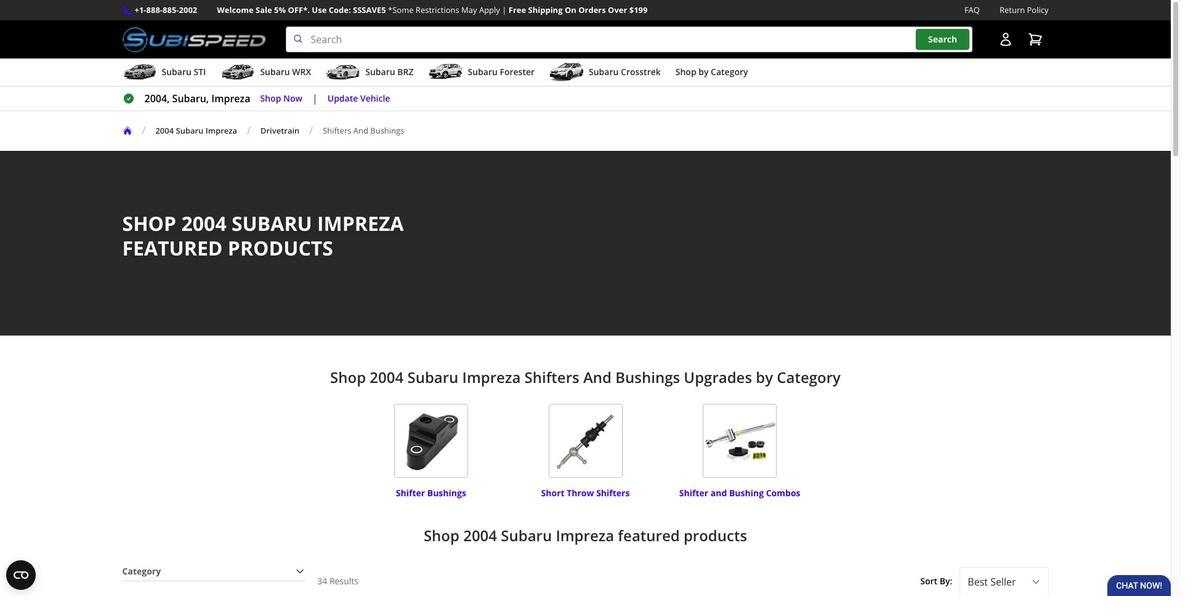 Task type: describe. For each thing, give the bounding box(es) containing it.
0 vertical spatial shifters
[[323, 125, 351, 136]]

by inside shop by category dropdown button
[[699, 66, 709, 78]]

now
[[283, 92, 302, 104]]

sale
[[256, 4, 272, 15]]

2004 for shop 2004 subaru impreza featured products
[[463, 525, 497, 546]]

faq link
[[965, 4, 980, 17]]

home image
[[122, 126, 132, 136]]

open widget image
[[6, 561, 36, 590]]

1 vertical spatial by
[[756, 367, 773, 388]]

a subaru sti thumbnail image image
[[122, 63, 157, 81]]

wrx
[[292, 66, 311, 78]]

short throw shifters link
[[541, 482, 630, 499]]

subaru inside dropdown button
[[162, 66, 192, 78]]

a subaru forester thumbnail image image
[[428, 63, 463, 81]]

bushing
[[729, 487, 764, 499]]

+1-
[[135, 4, 146, 15]]

/ for drivetrain
[[247, 124, 251, 137]]

shifter and bushing combos link
[[679, 482, 801, 499]]

subaru
[[232, 210, 312, 237]]

0 vertical spatial |
[[502, 4, 507, 15]]

update vehicle button
[[328, 92, 390, 106]]

products
[[684, 525, 747, 546]]

code:
[[329, 4, 351, 15]]

welcome sale 5% off*. use code: sssave5
[[217, 4, 386, 15]]

1 vertical spatial and
[[583, 367, 612, 388]]

upgrades
[[684, 367, 752, 388]]

shifter for shifter bushings
[[396, 487, 425, 499]]

1 vertical spatial |
[[312, 92, 318, 105]]

category
[[122, 565, 161, 577]]

2004 for shop 2004 subaru impreza featured products
[[181, 210, 227, 237]]

shifter and bushing combos image image
[[703, 404, 777, 478]]

return policy
[[1000, 4, 1049, 15]]

shop 2004 subaru impreza featured products
[[122, 210, 404, 261]]

return policy link
[[1000, 4, 1049, 17]]

2004 subaru impreza
[[155, 125, 237, 136]]

*some restrictions may apply | free shipping on orders over $199
[[388, 4, 648, 15]]

1 vertical spatial category
[[777, 367, 841, 388]]

throw
[[567, 487, 594, 499]]

short
[[541, 487, 565, 499]]

shop 2004 subaru impreza shifters and bushings upgrades by category
[[330, 367, 841, 388]]

shop by category button
[[676, 61, 748, 86]]

subaru,
[[172, 92, 209, 105]]

885-
[[163, 4, 179, 15]]

shop for shop 2004 subaru impreza featured products
[[424, 525, 460, 546]]

orders
[[579, 4, 606, 15]]

faq
[[965, 4, 980, 15]]

2004 for shop 2004 subaru impreza shifters and bushings upgrades by category
[[370, 367, 404, 388]]

shifter bushings image image
[[394, 404, 468, 478]]

subaru wrx button
[[221, 61, 311, 86]]

update vehicle
[[328, 92, 390, 104]]

/ for 2004 subaru impreza
[[142, 124, 146, 137]]

drivetrain
[[261, 125, 300, 136]]

results
[[330, 576, 359, 587]]

5%
[[274, 4, 286, 15]]

crosstrek
[[621, 66, 661, 78]]

2004, subaru, impreza
[[144, 92, 250, 105]]

sort
[[921, 576, 938, 587]]

button image
[[998, 32, 1013, 47]]

on
[[565, 4, 577, 15]]

subaru sti button
[[122, 61, 206, 86]]

subaru brz
[[365, 66, 414, 78]]

0 vertical spatial bushings
[[370, 125, 404, 136]]

a subaru wrx thumbnail image image
[[221, 63, 255, 81]]

subaru forester
[[468, 66, 535, 78]]

products
[[228, 235, 333, 261]]

featured
[[122, 235, 223, 261]]

subispeed logo image
[[122, 27, 266, 52]]

shop for shop by category
[[676, 66, 697, 78]]

over
[[608, 4, 627, 15]]

a subaru crosstrek thumbnail image image
[[550, 63, 584, 81]]

category inside dropdown button
[[711, 66, 748, 78]]

subaru inside dropdown button
[[260, 66, 290, 78]]

1 horizontal spatial bushings
[[427, 487, 466, 499]]

a subaru brz thumbnail image image
[[326, 63, 361, 81]]

free
[[509, 4, 526, 15]]

subaru forester button
[[428, 61, 535, 86]]

featured
[[618, 525, 680, 546]]



Task type: locate. For each thing, give the bounding box(es) containing it.
shifter bushings link
[[396, 482, 466, 499]]

0 horizontal spatial shifters
[[323, 125, 351, 136]]

select... image
[[1031, 577, 1041, 587]]

sti
[[194, 66, 206, 78]]

1 horizontal spatial shifters
[[525, 367, 580, 388]]

combos
[[766, 487, 801, 499]]

2 vertical spatial bushings
[[427, 487, 466, 499]]

| right now
[[312, 92, 318, 105]]

off*.
[[288, 4, 310, 15]]

0 vertical spatial by
[[699, 66, 709, 78]]

2 shifter from the left
[[679, 487, 709, 499]]

/ right home icon
[[142, 124, 146, 137]]

2 horizontal spatial shifters
[[596, 487, 630, 499]]

0 horizontal spatial by
[[699, 66, 709, 78]]

shop for shop 2004 subaru impreza shifters and bushings upgrades by category
[[330, 367, 366, 388]]

by:
[[940, 576, 953, 587]]

shifter and bushing combos
[[679, 487, 801, 499]]

sssave5
[[353, 4, 386, 15]]

shop
[[122, 210, 176, 237]]

update
[[328, 92, 358, 104]]

shop now link
[[260, 92, 302, 106]]

2 horizontal spatial /
[[309, 124, 313, 137]]

0 horizontal spatial shifter
[[396, 487, 425, 499]]

by
[[699, 66, 709, 78], [756, 367, 773, 388]]

impreza
[[317, 210, 404, 237]]

return
[[1000, 4, 1025, 15]]

subaru
[[162, 66, 192, 78], [260, 66, 290, 78], [365, 66, 395, 78], [468, 66, 498, 78], [589, 66, 619, 78], [176, 125, 204, 136], [408, 367, 459, 388], [501, 525, 552, 546]]

*some
[[388, 4, 414, 15]]

2 vertical spatial shifters
[[596, 487, 630, 499]]

vehicle
[[360, 92, 390, 104]]

0 vertical spatial category
[[711, 66, 748, 78]]

category
[[711, 66, 748, 78], [777, 367, 841, 388]]

shop
[[676, 66, 697, 78], [260, 92, 281, 104], [330, 367, 366, 388], [424, 525, 460, 546]]

34
[[317, 576, 327, 587]]

search button
[[916, 29, 970, 50]]

short throw shifters
[[541, 487, 630, 499]]

1 shifter from the left
[[396, 487, 425, 499]]

apply
[[479, 4, 500, 15]]

policy
[[1027, 4, 1049, 15]]

1 horizontal spatial by
[[756, 367, 773, 388]]

1 horizontal spatial /
[[247, 124, 251, 137]]

/ right the drivetrain
[[309, 124, 313, 137]]

shop now
[[260, 92, 302, 104]]

welcome
[[217, 4, 254, 15]]

1 vertical spatial shifters
[[525, 367, 580, 388]]

34 results
[[317, 576, 359, 587]]

shop inside dropdown button
[[676, 66, 697, 78]]

short throw shifters image image
[[549, 404, 623, 478]]

shifters and bushings
[[323, 125, 404, 136]]

|
[[502, 4, 507, 15], [312, 92, 318, 105]]

brz
[[398, 66, 414, 78]]

/
[[142, 124, 146, 137], [247, 124, 251, 137], [309, 124, 313, 137]]

2004 subaru impreza link
[[155, 125, 247, 136], [155, 125, 237, 136]]

| left free
[[502, 4, 507, 15]]

use
[[312, 4, 327, 15]]

shipping
[[528, 4, 563, 15]]

forester
[[500, 66, 535, 78]]

category button
[[122, 562, 305, 581]]

1 vertical spatial bushings
[[616, 367, 680, 388]]

and
[[711, 487, 727, 499]]

shifter
[[396, 487, 425, 499], [679, 487, 709, 499]]

restrictions
[[416, 4, 459, 15]]

subaru crosstrek button
[[550, 61, 661, 86]]

shifter for shifter and bushing combos
[[679, 487, 709, 499]]

shop by category
[[676, 66, 748, 78]]

Select... button
[[960, 567, 1049, 596]]

0 horizontal spatial /
[[142, 124, 146, 137]]

1 horizontal spatial category
[[777, 367, 841, 388]]

1 horizontal spatial shifter
[[679, 487, 709, 499]]

shifter inside "link"
[[679, 487, 709, 499]]

0 horizontal spatial category
[[711, 66, 748, 78]]

shifters
[[323, 125, 351, 136], [525, 367, 580, 388], [596, 487, 630, 499]]

shifter down shifter bushings image
[[396, 487, 425, 499]]

+1-888-885-2002
[[135, 4, 197, 15]]

shifter left and
[[679, 487, 709, 499]]

2 horizontal spatial bushings
[[616, 367, 680, 388]]

2004 inside shop 2004 subaru impreza featured products
[[181, 210, 227, 237]]

0 horizontal spatial and
[[353, 125, 368, 136]]

3 / from the left
[[309, 124, 313, 137]]

subaru brz button
[[326, 61, 414, 86]]

+1-888-885-2002 link
[[135, 4, 197, 17]]

$199
[[629, 4, 648, 15]]

1 / from the left
[[142, 124, 146, 137]]

search
[[928, 34, 958, 45]]

2004,
[[144, 92, 170, 105]]

subaru wrx
[[260, 66, 311, 78]]

2002
[[179, 4, 197, 15]]

may
[[462, 4, 477, 15]]

search input field
[[286, 27, 973, 52]]

subaru sti
[[162, 66, 206, 78]]

888-
[[146, 4, 163, 15]]

shifter bushings
[[396, 487, 466, 499]]

2 / from the left
[[247, 124, 251, 137]]

0 horizontal spatial bushings
[[370, 125, 404, 136]]

impreza
[[212, 92, 250, 105], [206, 125, 237, 136], [462, 367, 521, 388], [556, 525, 614, 546]]

sort by:
[[921, 576, 953, 587]]

1 horizontal spatial |
[[502, 4, 507, 15]]

0 horizontal spatial |
[[312, 92, 318, 105]]

and
[[353, 125, 368, 136], [583, 367, 612, 388]]

1 horizontal spatial and
[[583, 367, 612, 388]]

bushings
[[370, 125, 404, 136], [616, 367, 680, 388], [427, 487, 466, 499]]

/ left the drivetrain
[[247, 124, 251, 137]]

shifters and bushings link
[[323, 125, 414, 136]]

subaru crosstrek
[[589, 66, 661, 78]]

0 vertical spatial and
[[353, 125, 368, 136]]

shop 2004 subaru impreza featured products
[[424, 525, 747, 546]]

shop for shop now
[[260, 92, 281, 104]]



Task type: vqa. For each thing, say whether or not it's contained in the screenshot.
engine
no



